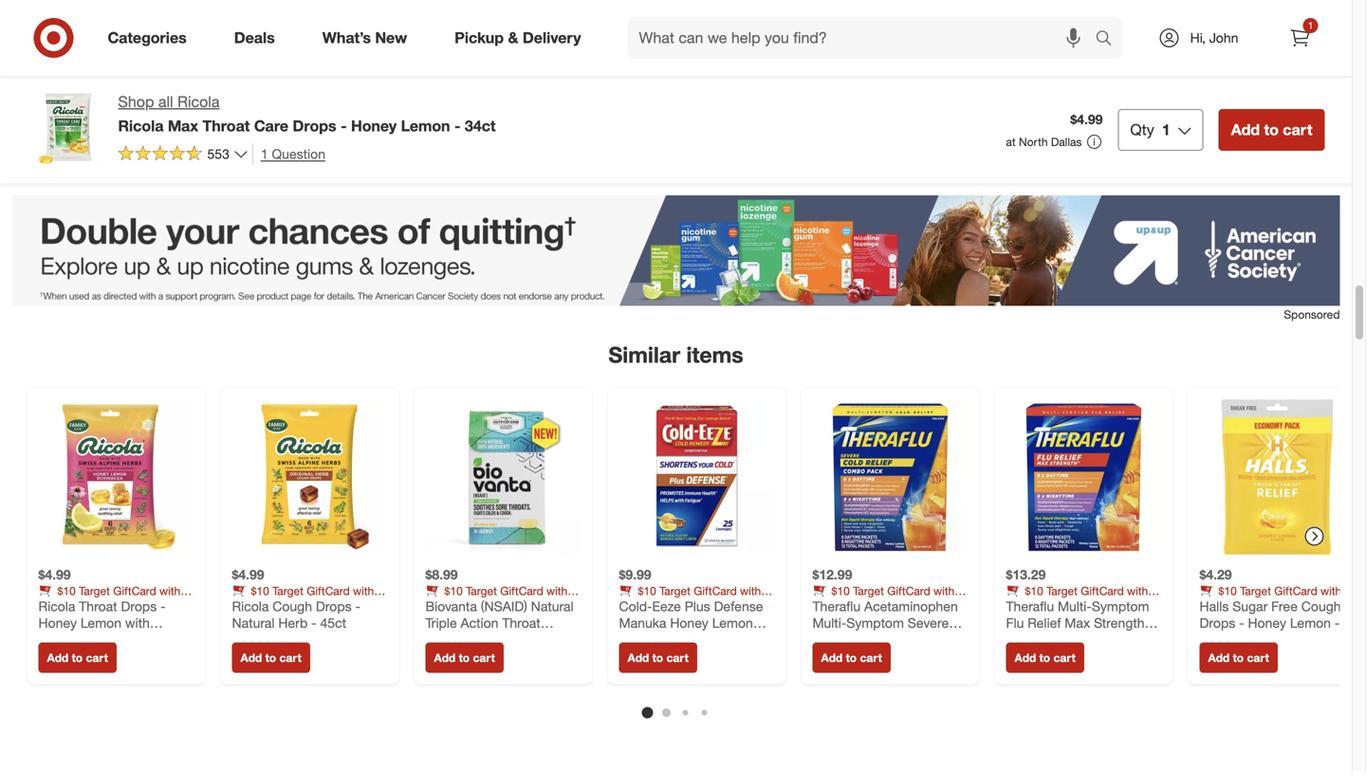 Task type: describe. For each thing, give the bounding box(es) containing it.
& for halls sugar free cough drops - honey lemon - 70ct image
[[1256, 598, 1263, 613]]

2 horizontal spatial $4.99
[[1071, 111, 1103, 128]]

cart for biovanta (nsaid) natural triple action throat lozenge - sweet lemon & honey - 24ct 'image'
[[473, 651, 495, 665]]

beauty for ricola cough drops - natural herb - 45ct image add to cart button
[[298, 598, 333, 613]]

$10 for cold-eeze plus defense manuka honey lemon lozenges - 25ct image
[[638, 584, 657, 598]]

purchase for ricola throat drops - honey lemon with echinacea - 45ct image
[[143, 598, 190, 613]]

$10 for ricola cough drops - natural herb - 45ct image
[[251, 584, 269, 598]]

1 question link
[[252, 143, 326, 165]]

45ct inside the ricola throat drops - honey lemon with echinacea - 45ct
[[113, 632, 139, 648]]

& for biovanta (nsaid) natural triple action throat lozenge - sweet lemon & honey - 24ct 'image'
[[481, 598, 489, 613]]

beauty for add to cart button related to cold-eeze plus defense manuka honey lemon lozenges - 25ct image
[[685, 598, 720, 613]]

add for halls sugar free cough drops - honey lemon - 70ct image
[[1209, 651, 1230, 665]]

deals link
[[218, 17, 299, 59]]

to for cold-eeze plus defense manuka honey lemon lozenges - 25ct image
[[653, 651, 664, 665]]

to for halls sugar free cough drops - honey lemon - 70ct image
[[1234, 651, 1244, 665]]

pickup
[[455, 29, 504, 47]]

cough inside "halls sugar free cough drops - honey lemon - 70ct"
[[1302, 598, 1342, 615]]

add to cart for theraflu acetaminophen multi-symptom severe cold day/night powder - green tea/honey lemon - 12ct image
[[821, 651, 883, 665]]

purchase for halls sugar free cough drops - honey lemon - 70ct image
[[1304, 598, 1352, 613]]

beauty for add to cart button related to theraflu acetaminophen multi-symptom severe cold day/night powder - green tea/honey lemon - 12ct image
[[879, 598, 914, 613]]

1 for 1 question
[[261, 146, 268, 162]]

$4.99 for ricola cough drops - natural herb - 45ct
[[232, 567, 264, 583]]

$10 target giftcard with $40 health & beauty purchase for halls sugar free cough drops - honey lemon - 70ct image's add to cart button
[[1200, 584, 1352, 613]]

$10 for ricola throat drops - honey lemon with echinacea - 45ct image
[[57, 584, 76, 598]]

at
[[1007, 135, 1016, 149]]

$4.29
[[1200, 567, 1233, 583]]

to for ricola cough drops - natural herb - 45ct image
[[265, 651, 276, 665]]

honey inside cold-eeze plus defense manuka honey lemon lozenges - 25ct
[[670, 615, 709, 632]]

dallas
[[1052, 135, 1082, 149]]

with inside the ricola throat drops - honey lemon with echinacea - 45ct
[[125, 615, 150, 632]]

health for halls sugar free cough drops - honey lemon - 70ct image
[[1222, 598, 1253, 613]]

add to cart button for ricola cough drops - natural herb - 45ct image
[[232, 643, 310, 673]]

eeze
[[653, 598, 681, 615]]

target for biovanta (nsaid) natural triple action throat lozenge - sweet lemon & honey - 24ct 'image'
[[466, 584, 497, 598]]

search
[[1087, 30, 1133, 49]]

70ct
[[1200, 632, 1226, 648]]

honey inside the ricola throat drops - honey lemon with echinacea - 45ct
[[38, 615, 77, 632]]

giftcard for add to cart button for ricola throat drops - honey lemon with echinacea - 45ct image
[[113, 584, 156, 598]]

$10 for biovanta (nsaid) natural triple action throat lozenge - sweet lemon & honey - 24ct 'image'
[[445, 584, 463, 598]]

add for theraflu multi-symptom flu relief max strength day & night powder - honey lemon - 12ct image
[[1015, 651, 1037, 665]]

add down john
[[1232, 120, 1261, 139]]

cart for halls sugar free cough drops - honey lemon - 70ct image
[[1248, 651, 1270, 665]]

to for ricola throat drops - honey lemon with echinacea - 45ct image
[[72, 651, 83, 665]]

1 link
[[1280, 17, 1322, 59]]

add for theraflu acetaminophen multi-symptom severe cold day/night powder - green tea/honey lemon - 12ct image
[[821, 651, 843, 665]]

$9.99
[[619, 567, 652, 583]]

& for cold-eeze plus defense manuka honey lemon lozenges - 25ct image
[[675, 598, 682, 613]]

health for theraflu acetaminophen multi-symptom severe cold day/night powder - green tea/honey lemon - 12ct image
[[834, 598, 866, 613]]

categories link
[[92, 17, 210, 59]]

free
[[1272, 598, 1298, 615]]

cold-eeze plus defense manuka honey lemon lozenges - 25ct image
[[619, 400, 775, 555]]

cold-eeze plus defense manuka honey lemon lozenges - 25ct
[[619, 598, 764, 648]]

$40 for add to cart button related to cold-eeze plus defense manuka honey lemon lozenges - 25ct image
[[619, 598, 638, 613]]

& for theraflu acetaminophen multi-symptom severe cold day/night powder - green tea/honey lemon - 12ct image
[[869, 598, 876, 613]]

target for ricola cough drops - natural herb - 45ct image
[[272, 584, 304, 598]]

target for halls sugar free cough drops - honey lemon - 70ct image
[[1241, 584, 1272, 598]]

what's new
[[322, 29, 407, 47]]

lemon inside "halls sugar free cough drops - honey lemon - 70ct"
[[1291, 615, 1332, 632]]

health for cold-eeze plus defense manuka honey lemon lozenges - 25ct image
[[641, 598, 672, 613]]

categories
[[108, 29, 187, 47]]

cart for theraflu multi-symptom flu relief max strength day & night powder - honey lemon - 12ct image
[[1054, 651, 1076, 665]]

$4.99 for ricola throat drops - honey lemon with echinacea - 45ct
[[38, 567, 71, 583]]

search button
[[1087, 17, 1133, 63]]

purchase for cold-eeze plus defense manuka honey lemon lozenges - 25ct image
[[724, 598, 771, 613]]

with for halls sugar free cough drops - honey lemon - 70ct image
[[1321, 584, 1342, 598]]

beauty for halls sugar free cough drops - honey lemon - 70ct image's add to cart button
[[1266, 598, 1301, 613]]

new
[[375, 29, 407, 47]]

$40 for add to cart button corresponding to biovanta (nsaid) natural triple action throat lozenge - sweet lemon & honey - 24ct 'image'
[[426, 598, 444, 613]]

similar
[[609, 342, 681, 368]]

- inside cold-eeze plus defense manuka honey lemon lozenges - 25ct
[[680, 632, 685, 648]]

add for ricola throat drops - honey lemon with echinacea - 45ct image
[[47, 651, 69, 665]]

john
[[1210, 29, 1239, 46]]

ricola cough drops - natural herb - 45ct image
[[232, 400, 388, 555]]

qty
[[1131, 120, 1155, 139]]

$10 for halls sugar free cough drops - honey lemon - 70ct image
[[1219, 584, 1237, 598]]

25ct
[[689, 632, 715, 648]]

add to cart for biovanta (nsaid) natural triple action throat lozenge - sweet lemon & honey - 24ct 'image'
[[434, 651, 495, 665]]

throat inside shop all ricola ricola max throat care drops - honey lemon - 34ct
[[203, 117, 250, 135]]

add to cart for cold-eeze plus defense manuka honey lemon lozenges - 25ct image
[[628, 651, 689, 665]]

What can we help you find? suggestions appear below search field
[[628, 17, 1101, 59]]

theraflu acetaminophen multi-symptom severe cold day/night powder - green tea/honey lemon - 12ct image
[[813, 400, 969, 555]]

care
[[254, 117, 289, 135]]

purchase for biovanta (nsaid) natural triple action throat lozenge - sweet lemon & honey - 24ct 'image'
[[530, 598, 577, 613]]

health for ricola throat drops - honey lemon with echinacea - 45ct image
[[60, 598, 91, 613]]

sponsored
[[1284, 308, 1341, 322]]

biovanta (nsaid) natural triple action throat lozenge - sweet lemon & honey - 24ct image
[[426, 400, 581, 555]]

theraflu multi-symptom flu relief max strength day & night powder - honey lemon - 12ct image
[[1007, 400, 1162, 555]]

halls sugar free cough drops - honey lemon - 70ct
[[1200, 598, 1342, 648]]

purchase for ricola cough drops - natural herb - 45ct image
[[336, 598, 384, 613]]

target for cold-eeze plus defense manuka honey lemon lozenges - 25ct image
[[660, 584, 691, 598]]

$10 target giftcard with $40 health & beauty purchase for theraflu multi-symptom flu relief max strength day & night powder - honey lemon - 12ct image add to cart button
[[1007, 584, 1158, 613]]

with for cold-eeze plus defense manuka honey lemon lozenges - 25ct image
[[740, 584, 761, 598]]

add for ricola cough drops - natural herb - 45ct image
[[241, 651, 262, 665]]

$10 target giftcard with $40 health & beauty purchase for add to cart button corresponding to biovanta (nsaid) natural triple action throat lozenge - sweet lemon & honey - 24ct 'image'
[[426, 584, 577, 613]]

honey inside shop all ricola ricola max throat care drops - honey lemon - 34ct
[[351, 117, 397, 135]]

add to cart button for cold-eeze plus defense manuka honey lemon lozenges - 25ct image
[[619, 643, 697, 673]]

herb
[[278, 615, 308, 632]]

giftcard for ricola cough drops - natural herb - 45ct image add to cart button
[[307, 584, 350, 598]]

add to cart button for biovanta (nsaid) natural triple action throat lozenge - sweet lemon & honey - 24ct 'image'
[[426, 643, 504, 673]]

lemon inside cold-eeze plus defense manuka honey lemon lozenges - 25ct
[[713, 615, 753, 632]]

question
[[272, 146, 326, 162]]



Task type: vqa. For each thing, say whether or not it's contained in the screenshot.
right $21.25 reg $25.00 clearance when purchased online
no



Task type: locate. For each thing, give the bounding box(es) containing it.
add for cold-eeze plus defense manuka honey lemon lozenges - 25ct image
[[628, 651, 649, 665]]

cart
[[1284, 120, 1313, 139], [86, 651, 108, 665], [279, 651, 302, 665], [473, 651, 495, 665], [667, 651, 689, 665], [860, 651, 883, 665], [1054, 651, 1076, 665], [1248, 651, 1270, 665]]

$40 for theraflu multi-symptom flu relief max strength day & night powder - honey lemon - 12ct image add to cart button
[[1007, 598, 1025, 613]]

2 $10 from the left
[[251, 584, 269, 598]]

cough inside ricola cough drops - natural herb - 45ct
[[273, 598, 312, 615]]

553 link
[[118, 143, 249, 166]]

ricola inside ricola cough drops - natural herb - 45ct
[[232, 598, 269, 615]]

ricola
[[177, 93, 220, 111], [118, 117, 164, 135], [38, 598, 75, 615], [232, 598, 269, 615]]

add
[[1232, 120, 1261, 139], [47, 651, 69, 665], [241, 651, 262, 665], [434, 651, 456, 665], [628, 651, 649, 665], [821, 651, 843, 665], [1015, 651, 1037, 665], [1209, 651, 1230, 665]]

$10 target giftcard with $40 health & beauty purchase for add to cart button related to cold-eeze plus defense manuka honey lemon lozenges - 25ct image
[[619, 584, 771, 613]]

5 $10 target giftcard with $40 health & beauty purchase from the left
[[813, 584, 964, 613]]

manuka
[[619, 615, 667, 632]]

giftcard for theraflu multi-symptom flu relief max strength day & night powder - honey lemon - 12ct image add to cart button
[[1081, 584, 1124, 598]]

at north dallas
[[1007, 135, 1082, 149]]

7 target from the left
[[1241, 584, 1272, 598]]

0 horizontal spatial cough
[[273, 598, 312, 615]]

0 horizontal spatial $4.99
[[38, 567, 71, 583]]

add to cart button
[[1219, 109, 1325, 151], [38, 643, 117, 673], [232, 643, 310, 673], [426, 643, 504, 673], [619, 643, 697, 673], [813, 643, 891, 673], [1007, 643, 1085, 673], [1200, 643, 1278, 673]]

with for biovanta (nsaid) natural triple action throat lozenge - sweet lemon & honey - 24ct 'image'
[[547, 584, 568, 598]]

add down $8.99
[[434, 651, 456, 665]]

0 vertical spatial 1
[[1309, 19, 1314, 31]]

ricola inside the ricola throat drops - honey lemon with echinacea - 45ct
[[38, 598, 75, 615]]

deals
[[234, 29, 275, 47]]

similar items
[[609, 342, 744, 368]]

$10 target giftcard with $40 health & beauty purchase down $12.99
[[813, 584, 964, 613]]

$4.99 up echinacea
[[38, 567, 71, 583]]

$10 target giftcard with $40 health & beauty purchase for add to cart button related to theraflu acetaminophen multi-symptom severe cold day/night powder - green tea/honey lemon - 12ct image
[[813, 584, 964, 613]]

defense
[[714, 598, 764, 615]]

throat inside the ricola throat drops - honey lemon with echinacea - 45ct
[[79, 598, 117, 615]]

to for biovanta (nsaid) natural triple action throat lozenge - sweet lemon & honey - 24ct 'image'
[[459, 651, 470, 665]]

with for theraflu multi-symptom flu relief max strength day & night powder - honey lemon - 12ct image
[[1128, 584, 1149, 598]]

add down 'natural'
[[241, 651, 262, 665]]

pickup & delivery link
[[439, 17, 605, 59]]

add to cart for halls sugar free cough drops - honey lemon - 70ct image
[[1209, 651, 1270, 665]]

$10 target giftcard with $40 health & beauty purchase up echinacea
[[38, 584, 190, 613]]

5 target from the left
[[853, 584, 885, 598]]

0 vertical spatial throat
[[203, 117, 250, 135]]

1 inside the 1 question link
[[261, 146, 268, 162]]

add to cart for ricola throat drops - honey lemon with echinacea - 45ct image
[[47, 651, 108, 665]]

5 $10 from the left
[[832, 584, 850, 598]]

$40 up 'natural'
[[232, 598, 250, 613]]

2 cough from the left
[[1302, 598, 1342, 615]]

cart for ricola throat drops - honey lemon with echinacea - 45ct image
[[86, 651, 108, 665]]

1 horizontal spatial 45ct
[[320, 615, 346, 632]]

2 beauty from the left
[[298, 598, 333, 613]]

beauty for add to cart button corresponding to biovanta (nsaid) natural triple action throat lozenge - sweet lemon & honey - 24ct 'image'
[[492, 598, 527, 613]]

$40 down $12.99
[[813, 598, 831, 613]]

$10 target giftcard with $40 health & beauty purchase down $13.29
[[1007, 584, 1158, 613]]

health down $8.99
[[447, 598, 478, 613]]

honey
[[351, 117, 397, 135], [38, 615, 77, 632], [670, 615, 709, 632], [1249, 615, 1287, 632]]

$10 target giftcard with $40 health & beauty purchase for ricola cough drops - natural herb - 45ct image add to cart button
[[232, 584, 384, 613]]

$10 down $9.99
[[638, 584, 657, 598]]

halls
[[1200, 598, 1229, 615]]

$10 up echinacea
[[57, 584, 76, 598]]

2 vertical spatial 1
[[261, 146, 268, 162]]

$8.99
[[426, 567, 458, 583]]

$4.99 up 'natural'
[[232, 567, 264, 583]]

2 horizontal spatial 1
[[1309, 19, 1314, 31]]

$40 up manuka
[[619, 598, 638, 613]]

target for theraflu acetaminophen multi-symptom severe cold day/night powder - green tea/honey lemon - 12ct image
[[853, 584, 885, 598]]

health up manuka
[[641, 598, 672, 613]]

$10 target giftcard with $40 health & beauty purchase for add to cart button for ricola throat drops - honey lemon with echinacea - 45ct image
[[38, 584, 190, 613]]

$10 for theraflu multi-symptom flu relief max strength day & night powder - honey lemon - 12ct image
[[1026, 584, 1044, 598]]

with for ricola throat drops - honey lemon with echinacea - 45ct image
[[159, 584, 181, 598]]

image of ricola max throat care drops - honey lemon - 34ct image
[[27, 91, 103, 167]]

$10 for theraflu acetaminophen multi-symptom severe cold day/night powder - green tea/honey lemon - 12ct image
[[832, 584, 850, 598]]

lemon inside the ricola throat drops - honey lemon with echinacea - 45ct
[[81, 615, 121, 632]]

cold-
[[619, 598, 653, 615]]

45ct inside ricola cough drops - natural herb - 45ct
[[320, 615, 346, 632]]

beauty for theraflu multi-symptom flu relief max strength day & night powder - honey lemon - 12ct image add to cart button
[[1073, 598, 1108, 613]]

health up 'natural'
[[254, 598, 285, 613]]

7 $10 target giftcard with $40 health & beauty purchase from the left
[[1200, 584, 1352, 613]]

with
[[159, 584, 181, 598], [353, 584, 374, 598], [547, 584, 568, 598], [740, 584, 761, 598], [934, 584, 955, 598], [1128, 584, 1149, 598], [1321, 584, 1342, 598], [125, 615, 150, 632]]

what's new link
[[306, 17, 431, 59]]

1 purchase from the left
[[143, 598, 190, 613]]

1 horizontal spatial 1
[[1163, 120, 1171, 139]]

1 for 1
[[1309, 19, 1314, 31]]

giftcard for add to cart button corresponding to biovanta (nsaid) natural triple action throat lozenge - sweet lemon & honey - 24ct 'image'
[[500, 584, 544, 598]]

4 $10 target giftcard with $40 health & beauty purchase from the left
[[619, 584, 771, 613]]

what's
[[322, 29, 371, 47]]

items
[[687, 342, 744, 368]]

45ct
[[320, 615, 346, 632], [113, 632, 139, 648]]

max
[[168, 117, 198, 135]]

drops inside the ricola throat drops - honey lemon with echinacea - 45ct
[[121, 598, 157, 615]]

4 purchase from the left
[[724, 598, 771, 613]]

add to cart button for halls sugar free cough drops - honey lemon - 70ct image
[[1200, 643, 1278, 673]]

3 purchase from the left
[[530, 598, 577, 613]]

add down 70ct in the bottom of the page
[[1209, 651, 1230, 665]]

553
[[207, 145, 230, 162]]

& for theraflu multi-symptom flu relief max strength day & night powder - honey lemon - 12ct image
[[1062, 598, 1070, 613]]

1 horizontal spatial cough
[[1302, 598, 1342, 615]]

shop
[[118, 93, 154, 111]]

$10 target giftcard with $40 health & beauty purchase up '25ct' at the bottom right of the page
[[619, 584, 771, 613]]

3 target from the left
[[466, 584, 497, 598]]

similar items region
[[12, 196, 1367, 772]]

drops inside shop all ricola ricola max throat care drops - honey lemon - 34ct
[[293, 117, 337, 135]]

$10
[[57, 584, 76, 598], [251, 584, 269, 598], [445, 584, 463, 598], [638, 584, 657, 598], [832, 584, 850, 598], [1026, 584, 1044, 598], [1219, 584, 1237, 598]]

health for biovanta (nsaid) natural triple action throat lozenge - sweet lemon & honey - 24ct 'image'
[[447, 598, 478, 613]]

target for ricola throat drops - honey lemon with echinacea - 45ct image
[[79, 584, 110, 598]]

all
[[158, 93, 173, 111]]

add to cart for theraflu multi-symptom flu relief max strength day & night powder - honey lemon - 12ct image
[[1015, 651, 1076, 665]]

advertisement region
[[12, 196, 1341, 307]]

cough
[[273, 598, 312, 615], [1302, 598, 1342, 615]]

add for biovanta (nsaid) natural triple action throat lozenge - sweet lemon & honey - 24ct 'image'
[[434, 651, 456, 665]]

6 $10 from the left
[[1026, 584, 1044, 598]]

1 right qty
[[1163, 120, 1171, 139]]

1 question
[[261, 146, 326, 162]]

with for theraflu acetaminophen multi-symptom severe cold day/night powder - green tea/honey lemon - 12ct image
[[934, 584, 955, 598]]

add down lozenges
[[628, 651, 649, 665]]

1 vertical spatial 1
[[1163, 120, 1171, 139]]

$10 down $13.29
[[1026, 584, 1044, 598]]

health down $13.29
[[1028, 598, 1059, 613]]

45ct right herb
[[320, 615, 346, 632]]

$40
[[38, 598, 57, 613], [232, 598, 250, 613], [426, 598, 444, 613], [619, 598, 638, 613], [813, 598, 831, 613], [1007, 598, 1025, 613], [1200, 598, 1218, 613]]

cart for theraflu acetaminophen multi-symptom severe cold day/night powder - green tea/honey lemon - 12ct image
[[860, 651, 883, 665]]

qty 1
[[1131, 120, 1171, 139]]

1
[[1309, 19, 1314, 31], [1163, 120, 1171, 139], [261, 146, 268, 162]]

$40 for add to cart button related to theraflu acetaminophen multi-symptom severe cold day/night powder - green tea/honey lemon - 12ct image
[[813, 598, 831, 613]]

halls sugar free cough drops - honey lemon - 70ct image
[[1200, 400, 1356, 555]]

drops inside "halls sugar free cough drops - honey lemon - 70ct"
[[1200, 615, 1236, 632]]

& for ricola throat drops - honey lemon with echinacea - 45ct image
[[94, 598, 101, 613]]

purchase for theraflu multi-symptom flu relief max strength day & night powder - honey lemon - 12ct image
[[1111, 598, 1158, 613]]

$10 down $4.29
[[1219, 584, 1237, 598]]

&
[[508, 29, 519, 47], [94, 598, 101, 613], [288, 598, 295, 613], [481, 598, 489, 613], [675, 598, 682, 613], [869, 598, 876, 613], [1062, 598, 1070, 613], [1256, 598, 1263, 613]]

plus
[[685, 598, 711, 615]]

ricola left herb
[[232, 598, 269, 615]]

3 $40 from the left
[[426, 598, 444, 613]]

cart for ricola cough drops - natural herb - 45ct image
[[279, 651, 302, 665]]

$10 target giftcard with $40 health & beauty purchase up herb
[[232, 584, 384, 613]]

$10 up 'natural'
[[251, 584, 269, 598]]

1 giftcard from the left
[[113, 584, 156, 598]]

lemon
[[401, 117, 450, 135], [81, 615, 121, 632], [713, 615, 753, 632], [1291, 615, 1332, 632]]

$10 down $8.99
[[445, 584, 463, 598]]

$10 down $12.99
[[832, 584, 850, 598]]

ricola up echinacea
[[38, 598, 75, 615]]

add down echinacea
[[47, 651, 69, 665]]

1 inside 1 link
[[1309, 19, 1314, 31]]

hi,
[[1191, 29, 1206, 46]]

beauty for add to cart button for ricola throat drops - honey lemon with echinacea - 45ct image
[[105, 598, 140, 613]]

45ct right echinacea
[[113, 632, 139, 648]]

5 beauty from the left
[[879, 598, 914, 613]]

6 beauty from the left
[[1073, 598, 1108, 613]]

add to cart for ricola cough drops - natural herb - 45ct image
[[241, 651, 302, 665]]

5 health from the left
[[834, 598, 866, 613]]

2 health from the left
[[254, 598, 285, 613]]

1 horizontal spatial $4.99
[[232, 567, 264, 583]]

6 $40 from the left
[[1007, 598, 1025, 613]]

$10 target giftcard with $40 health & beauty purchase down $4.29
[[1200, 584, 1352, 613]]

1 target from the left
[[79, 584, 110, 598]]

1 $10 target giftcard with $40 health & beauty purchase from the left
[[38, 584, 190, 613]]

add to cart
[[1232, 120, 1313, 139], [47, 651, 108, 665], [241, 651, 302, 665], [434, 651, 495, 665], [628, 651, 689, 665], [821, 651, 883, 665], [1015, 651, 1076, 665], [1209, 651, 1270, 665]]

giftcard for halls sugar free cough drops - honey lemon - 70ct image's add to cart button
[[1275, 584, 1318, 598]]

to
[[1265, 120, 1279, 139], [72, 651, 83, 665], [265, 651, 276, 665], [459, 651, 470, 665], [653, 651, 664, 665], [846, 651, 857, 665], [1040, 651, 1051, 665], [1234, 651, 1244, 665]]

6 giftcard from the left
[[1081, 584, 1124, 598]]

cart for cold-eeze plus defense manuka honey lemon lozenges - 25ct image
[[667, 651, 689, 665]]

ricola throat drops - honey lemon with echinacea - 45ct
[[38, 598, 166, 648]]

6 health from the left
[[1028, 598, 1059, 613]]

ricola cough drops - natural herb - 45ct
[[232, 598, 361, 632]]

$40 for halls sugar free cough drops - honey lemon - 70ct image's add to cart button
[[1200, 598, 1218, 613]]

3 giftcard from the left
[[500, 584, 544, 598]]

$13.29
[[1007, 567, 1046, 583]]

throat
[[203, 117, 250, 135], [79, 598, 117, 615]]

5 purchase from the left
[[917, 598, 964, 613]]

target for theraflu multi-symptom flu relief max strength day & night powder - honey lemon - 12ct image
[[1047, 584, 1078, 598]]

7 health from the left
[[1222, 598, 1253, 613]]

4 health from the left
[[641, 598, 672, 613]]

7 $10 from the left
[[1219, 584, 1237, 598]]

4 $40 from the left
[[619, 598, 638, 613]]

add to cart button for ricola throat drops - honey lemon with echinacea - 45ct image
[[38, 643, 117, 673]]

health
[[60, 598, 91, 613], [254, 598, 285, 613], [447, 598, 478, 613], [641, 598, 672, 613], [834, 598, 866, 613], [1028, 598, 1059, 613], [1222, 598, 1253, 613]]

$40 down $13.29
[[1007, 598, 1025, 613]]

34ct
[[465, 117, 496, 135]]

1 horizontal spatial throat
[[203, 117, 250, 135]]

add down $13.29
[[1015, 651, 1037, 665]]

$40 down $4.29
[[1200, 598, 1218, 613]]

7 beauty from the left
[[1266, 598, 1301, 613]]

7 $40 from the left
[[1200, 598, 1218, 613]]

5 $40 from the left
[[813, 598, 831, 613]]

5 giftcard from the left
[[888, 584, 931, 598]]

lozenges
[[619, 632, 676, 648]]

6 purchase from the left
[[1111, 598, 1158, 613]]

2 target from the left
[[272, 584, 304, 598]]

drops inside ricola cough drops - natural herb - 45ct
[[316, 598, 352, 615]]

2 $40 from the left
[[232, 598, 250, 613]]

ricola up "max"
[[177, 93, 220, 111]]

2 $10 target giftcard with $40 health & beauty purchase from the left
[[232, 584, 384, 613]]

$40 up echinacea
[[38, 598, 57, 613]]

with for ricola cough drops - natural herb - 45ct image
[[353, 584, 374, 598]]

4 beauty from the left
[[685, 598, 720, 613]]

lemon inside shop all ricola ricola max throat care drops - honey lemon - 34ct
[[401, 117, 450, 135]]

add to cart button for theraflu multi-symptom flu relief max strength day & night powder - honey lemon - 12ct image
[[1007, 643, 1085, 673]]

beauty
[[105, 598, 140, 613], [298, 598, 333, 613], [492, 598, 527, 613], [685, 598, 720, 613], [879, 598, 914, 613], [1073, 598, 1108, 613], [1266, 598, 1301, 613]]

1 health from the left
[[60, 598, 91, 613]]

6 target from the left
[[1047, 584, 1078, 598]]

$4.99
[[1071, 111, 1103, 128], [38, 567, 71, 583], [232, 567, 264, 583]]

$10 target giftcard with $40 health & beauty purchase
[[38, 584, 190, 613], [232, 584, 384, 613], [426, 584, 577, 613], [619, 584, 771, 613], [813, 584, 964, 613], [1007, 584, 1158, 613], [1200, 584, 1352, 613]]

add to cart button for theraflu acetaminophen multi-symptom severe cold day/night powder - green tea/honey lemon - 12ct image
[[813, 643, 891, 673]]

0 horizontal spatial 45ct
[[113, 632, 139, 648]]

3 $10 target giftcard with $40 health & beauty purchase from the left
[[426, 584, 577, 613]]

-
[[341, 117, 347, 135], [455, 117, 461, 135], [161, 598, 166, 615], [355, 598, 361, 615], [311, 615, 317, 632], [1240, 615, 1245, 632], [1335, 615, 1340, 632], [104, 632, 109, 648], [680, 632, 685, 648]]

7 purchase from the left
[[1304, 598, 1352, 613]]

2 giftcard from the left
[[307, 584, 350, 598]]

ricola throat drops - honey lemon with echinacea - 45ct image
[[38, 400, 194, 555]]

1 $10 from the left
[[57, 584, 76, 598]]

1 down care
[[261, 146, 268, 162]]

6 $10 target giftcard with $40 health & beauty purchase from the left
[[1007, 584, 1158, 613]]

$4.99 up dallas
[[1071, 111, 1103, 128]]

& for ricola cough drops - natural herb - 45ct image
[[288, 598, 295, 613]]

add down $12.99
[[821, 651, 843, 665]]

sugar
[[1233, 598, 1268, 615]]

throat up 553
[[203, 117, 250, 135]]

2 purchase from the left
[[336, 598, 384, 613]]

purchase
[[143, 598, 190, 613], [336, 598, 384, 613], [530, 598, 577, 613], [724, 598, 771, 613], [917, 598, 964, 613], [1111, 598, 1158, 613], [1304, 598, 1352, 613]]

delivery
[[523, 29, 581, 47]]

health up echinacea
[[60, 598, 91, 613]]

shop all ricola ricola max throat care drops - honey lemon - 34ct
[[118, 93, 496, 135]]

hi, john
[[1191, 29, 1239, 46]]

0 horizontal spatial throat
[[79, 598, 117, 615]]

to for theraflu multi-symptom flu relief max strength day & night powder - honey lemon - 12ct image
[[1040, 651, 1051, 665]]

drops
[[293, 117, 337, 135], [121, 598, 157, 615], [316, 598, 352, 615], [1200, 615, 1236, 632]]

$40 down $8.99
[[426, 598, 444, 613]]

4 $10 from the left
[[638, 584, 657, 598]]

ricola down shop
[[118, 117, 164, 135]]

1 $40 from the left
[[38, 598, 57, 613]]

1 right john
[[1309, 19, 1314, 31]]

to for theraflu acetaminophen multi-symptom severe cold day/night powder - green tea/honey lemon - 12ct image
[[846, 651, 857, 665]]

health down $12.99
[[834, 598, 866, 613]]

$10 target giftcard with $40 health & beauty purchase down $8.99
[[426, 584, 577, 613]]

giftcard
[[113, 584, 156, 598], [307, 584, 350, 598], [500, 584, 544, 598], [694, 584, 737, 598], [888, 584, 931, 598], [1081, 584, 1124, 598], [1275, 584, 1318, 598]]

$40 for add to cart button for ricola throat drops - honey lemon with echinacea - 45ct image
[[38, 598, 57, 613]]

throat up echinacea
[[79, 598, 117, 615]]

north
[[1019, 135, 1048, 149]]

3 health from the left
[[447, 598, 478, 613]]

target
[[79, 584, 110, 598], [272, 584, 304, 598], [466, 584, 497, 598], [660, 584, 691, 598], [853, 584, 885, 598], [1047, 584, 1078, 598], [1241, 584, 1272, 598]]

1 cough from the left
[[273, 598, 312, 615]]

pickup & delivery
[[455, 29, 581, 47]]

$40 for ricola cough drops - natural herb - 45ct image add to cart button
[[232, 598, 250, 613]]

giftcard for add to cart button related to theraflu acetaminophen multi-symptom severe cold day/night powder - green tea/honey lemon - 12ct image
[[888, 584, 931, 598]]

honey inside "halls sugar free cough drops - honey lemon - 70ct"
[[1249, 615, 1287, 632]]

health down $4.29
[[1222, 598, 1253, 613]]

3 beauty from the left
[[492, 598, 527, 613]]

health for ricola cough drops - natural herb - 45ct image
[[254, 598, 285, 613]]

1 vertical spatial throat
[[79, 598, 117, 615]]

$12.99
[[813, 567, 853, 583]]

purchase for theraflu acetaminophen multi-symptom severe cold day/night powder - green tea/honey lemon - 12ct image
[[917, 598, 964, 613]]

health for theraflu multi-symptom flu relief max strength day & night powder - honey lemon - 12ct image
[[1028, 598, 1059, 613]]

echinacea
[[38, 632, 100, 648]]

4 target from the left
[[660, 584, 691, 598]]

giftcard for add to cart button related to cold-eeze plus defense manuka honey lemon lozenges - 25ct image
[[694, 584, 737, 598]]

natural
[[232, 615, 275, 632]]

0 horizontal spatial 1
[[261, 146, 268, 162]]

7 giftcard from the left
[[1275, 584, 1318, 598]]

4 giftcard from the left
[[694, 584, 737, 598]]

1 beauty from the left
[[105, 598, 140, 613]]

3 $10 from the left
[[445, 584, 463, 598]]



